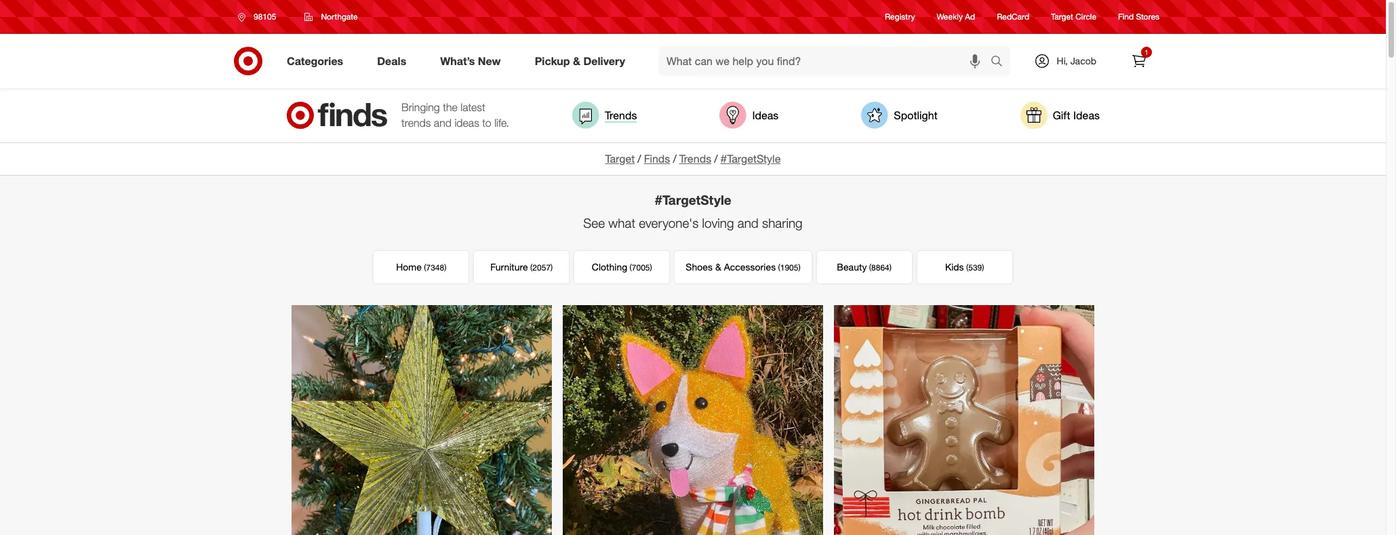 Task type: locate. For each thing, give the bounding box(es) containing it.
) right furniture
[[551, 262, 553, 272]]

1 horizontal spatial /
[[673, 152, 677, 165]]

what's
[[440, 54, 475, 68]]

beauty
[[837, 261, 867, 272]]

trends
[[402, 116, 431, 130]]

trends
[[605, 108, 637, 122], [679, 152, 712, 165]]

1 horizontal spatial trends link
[[679, 152, 712, 165]]

find
[[1118, 12, 1134, 22]]

7005
[[632, 262, 650, 272]]

( right furniture
[[530, 262, 533, 272]]

bringing
[[402, 100, 440, 114]]

1905
[[780, 262, 799, 272]]

home ( 7348 )
[[396, 261, 447, 272]]

target left circle
[[1051, 12, 1074, 22]]

target for target / finds / trends / #targetstyle
[[605, 152, 635, 165]]

user image by @rglennsharpe image
[[563, 305, 823, 535]]

new
[[478, 54, 501, 68]]

0 horizontal spatial &
[[573, 54, 581, 68]]

539
[[969, 262, 982, 272]]

( inside home ( 7348 )
[[424, 262, 426, 272]]

/ left finds
[[638, 152, 641, 165]]

redcard
[[997, 12, 1030, 22]]

3 ) from the left
[[650, 262, 652, 272]]

target link
[[605, 152, 635, 165]]

1 horizontal spatial &
[[715, 261, 721, 272]]

( right beauty
[[869, 262, 872, 272]]

see what everyone's loving and sharing
[[583, 215, 803, 230]]

hi,
[[1057, 55, 1068, 66]]

registry
[[885, 12, 915, 22]]

ideas right gift
[[1074, 108, 1100, 122]]

and
[[434, 116, 452, 130], [738, 215, 759, 230]]

what's new
[[440, 54, 501, 68]]

5 ( from the left
[[869, 262, 872, 272]]

& inside 'pickup & delivery' link
[[573, 54, 581, 68]]

6 ) from the left
[[982, 262, 984, 272]]

circle
[[1076, 12, 1097, 22]]

finds
[[644, 152, 670, 165]]

user image by @wcpunk4 image
[[292, 305, 552, 535]]

#targetstyle down ideas link
[[721, 152, 781, 165]]

( right home
[[424, 262, 426, 272]]

0 vertical spatial trends link
[[572, 102, 637, 129]]

3 / from the left
[[714, 152, 718, 165]]

/
[[638, 152, 641, 165], [673, 152, 677, 165], [714, 152, 718, 165]]

0 vertical spatial and
[[434, 116, 452, 130]]

1 link
[[1125, 46, 1154, 76]]

trends link right the finds link
[[679, 152, 712, 165]]

0 vertical spatial &
[[573, 54, 581, 68]]

1 horizontal spatial target
[[1051, 12, 1074, 22]]

/ left #targetstyle link
[[714, 152, 718, 165]]

1 / from the left
[[638, 152, 641, 165]]

2 horizontal spatial /
[[714, 152, 718, 165]]

& right shoes
[[715, 261, 721, 272]]

spotlight link
[[862, 102, 938, 129]]

trends right the finds link
[[679, 152, 712, 165]]

1 vertical spatial target
[[605, 152, 635, 165]]

trends up target link
[[605, 108, 637, 122]]

) right kids
[[982, 262, 984, 272]]

hi, jacob
[[1057, 55, 1097, 66]]

1 horizontal spatial ideas
[[1074, 108, 1100, 122]]

latest
[[461, 100, 485, 114]]

1 vertical spatial and
[[738, 215, 759, 230]]

delivery
[[584, 54, 625, 68]]

deals
[[377, 54, 406, 68]]

) right home
[[444, 262, 447, 272]]

6 ( from the left
[[966, 262, 969, 272]]

5 ) from the left
[[890, 262, 892, 272]]

1 vertical spatial trends
[[679, 152, 712, 165]]

2 ( from the left
[[530, 262, 533, 272]]

) for furniture
[[551, 262, 553, 272]]

jacob
[[1071, 55, 1097, 66]]

weekly
[[937, 12, 963, 22]]

pickup & delivery
[[535, 54, 625, 68]]

ad
[[965, 12, 975, 22]]

pickup & delivery link
[[523, 46, 642, 76]]

( right kids
[[966, 262, 969, 272]]

home
[[396, 261, 422, 272]]

and right loving
[[738, 215, 759, 230]]

0 horizontal spatial ideas
[[752, 108, 779, 122]]

1 horizontal spatial trends
[[679, 152, 712, 165]]

1
[[1145, 48, 1149, 56]]

beauty ( 8864 )
[[837, 261, 892, 272]]

target finds image
[[286, 102, 388, 129]]

trends link up target link
[[572, 102, 637, 129]]

7348
[[426, 262, 444, 272]]

#targetstyle
[[721, 152, 781, 165], [655, 192, 732, 207]]

ideas up #targetstyle link
[[752, 108, 779, 122]]

) inside beauty ( 8864 )
[[890, 262, 892, 272]]

) for beauty
[[890, 262, 892, 272]]

(
[[424, 262, 426, 272], [530, 262, 533, 272], [630, 262, 632, 272], [778, 262, 780, 272], [869, 262, 872, 272], [966, 262, 969, 272]]

everyone's
[[639, 215, 699, 230]]

0 vertical spatial target
[[1051, 12, 1074, 22]]

4 ) from the left
[[799, 262, 801, 272]]

) down sharing
[[799, 262, 801, 272]]

what
[[609, 215, 636, 230]]

categories link
[[275, 46, 360, 76]]

) inside furniture ( 2057 )
[[551, 262, 553, 272]]

to
[[482, 116, 492, 130]]

search button
[[984, 46, 1017, 79]]

) right 'clothing'
[[650, 262, 652, 272]]

ideas
[[752, 108, 779, 122], [1074, 108, 1100, 122]]

categories
[[287, 54, 343, 68]]

) inside clothing ( 7005 )
[[650, 262, 652, 272]]

0 horizontal spatial and
[[434, 116, 452, 130]]

redcard link
[[997, 11, 1030, 23]]

& right pickup in the top left of the page
[[573, 54, 581, 68]]

0 horizontal spatial target
[[605, 152, 635, 165]]

target left finds
[[605, 152, 635, 165]]

2 ideas from the left
[[1074, 108, 1100, 122]]

1 ( from the left
[[424, 262, 426, 272]]

) inside 'kids ( 539 )'
[[982, 262, 984, 272]]

accessories
[[724, 261, 776, 272]]

trends link
[[572, 102, 637, 129], [679, 152, 712, 165]]

gift ideas
[[1053, 108, 1100, 122]]

/ right finds
[[673, 152, 677, 165]]

#targetstyle link
[[721, 152, 781, 165]]

( right accessories
[[778, 262, 780, 272]]

target
[[1051, 12, 1074, 22], [605, 152, 635, 165]]

2 ) from the left
[[551, 262, 553, 272]]

4 ( from the left
[[778, 262, 780, 272]]

( inside beauty ( 8864 )
[[869, 262, 872, 272]]

target / finds / trends / #targetstyle
[[605, 152, 781, 165]]

and down 'the'
[[434, 116, 452, 130]]

finds link
[[644, 152, 670, 165]]

) right beauty
[[890, 262, 892, 272]]

#targetstyle up see what everyone's loving and sharing
[[655, 192, 732, 207]]

( for kids
[[966, 262, 969, 272]]

& for delivery
[[573, 54, 581, 68]]

3 ( from the left
[[630, 262, 632, 272]]

and inside bringing the latest trends and ideas to life.
[[434, 116, 452, 130]]

1 vertical spatial &
[[715, 261, 721, 272]]

( right 'clothing'
[[630, 262, 632, 272]]

( inside clothing ( 7005 )
[[630, 262, 632, 272]]

)
[[444, 262, 447, 272], [551, 262, 553, 272], [650, 262, 652, 272], [799, 262, 801, 272], [890, 262, 892, 272], [982, 262, 984, 272]]

( inside 'kids ( 539 )'
[[966, 262, 969, 272]]

98105 button
[[229, 5, 291, 29]]

0 horizontal spatial trends
[[605, 108, 637, 122]]

( for furniture
[[530, 262, 533, 272]]

&
[[573, 54, 581, 68], [715, 261, 721, 272]]

2 / from the left
[[673, 152, 677, 165]]

( inside shoes & accessories ( 1905 )
[[778, 262, 780, 272]]

0 horizontal spatial trends link
[[572, 102, 637, 129]]

( inside furniture ( 2057 )
[[530, 262, 533, 272]]

0 horizontal spatial /
[[638, 152, 641, 165]]

spotlight
[[894, 108, 938, 122]]

target circle link
[[1051, 11, 1097, 23]]

) inside home ( 7348 )
[[444, 262, 447, 272]]

1 horizontal spatial and
[[738, 215, 759, 230]]

1 ) from the left
[[444, 262, 447, 272]]



Task type: vqa. For each thing, say whether or not it's contained in the screenshot.
the James
no



Task type: describe. For each thing, give the bounding box(es) containing it.
What can we help you find? suggestions appear below search field
[[659, 46, 994, 76]]

ideas
[[455, 116, 479, 130]]

weekly ad
[[937, 12, 975, 22]]

( for home
[[424, 262, 426, 272]]

stores
[[1136, 12, 1160, 22]]

1 ideas from the left
[[752, 108, 779, 122]]

user image by @trendyfavefinds image
[[834, 305, 1095, 535]]

shoes
[[686, 261, 713, 272]]

& for accessories
[[715, 261, 721, 272]]

life.
[[495, 116, 509, 130]]

0 vertical spatial trends
[[605, 108, 637, 122]]

) for clothing
[[650, 262, 652, 272]]

gift ideas link
[[1021, 102, 1100, 129]]

clothing
[[592, 261, 628, 272]]

and for loving
[[738, 215, 759, 230]]

the
[[443, 100, 458, 114]]

find stores link
[[1118, 11, 1160, 23]]

98105
[[254, 12, 276, 22]]

0 vertical spatial #targetstyle
[[721, 152, 781, 165]]

shoes & accessories ( 1905 )
[[686, 261, 801, 272]]

pickup
[[535, 54, 570, 68]]

target for target circle
[[1051, 12, 1074, 22]]

) inside shoes & accessories ( 1905 )
[[799, 262, 801, 272]]

target circle
[[1051, 12, 1097, 22]]

( for beauty
[[869, 262, 872, 272]]

kids ( 539 )
[[945, 261, 984, 272]]

search
[[984, 55, 1017, 69]]

2057
[[533, 262, 551, 272]]

furniture
[[491, 261, 528, 272]]

furniture ( 2057 )
[[491, 261, 553, 272]]

) for kids
[[982, 262, 984, 272]]

loving
[[702, 215, 734, 230]]

sharing
[[762, 215, 803, 230]]

gift
[[1053, 108, 1071, 122]]

northgate button
[[296, 5, 367, 29]]

8864
[[872, 262, 890, 272]]

kids
[[945, 261, 964, 272]]

deals link
[[366, 46, 423, 76]]

clothing ( 7005 )
[[592, 261, 652, 272]]

1 vertical spatial trends link
[[679, 152, 712, 165]]

registry link
[[885, 11, 915, 23]]

bringing the latest trends and ideas to life.
[[402, 100, 509, 130]]

( for clothing
[[630, 262, 632, 272]]

what's new link
[[429, 46, 518, 76]]

find stores
[[1118, 12, 1160, 22]]

and for trends
[[434, 116, 452, 130]]

see
[[583, 215, 605, 230]]

northgate
[[321, 12, 358, 22]]

) for home
[[444, 262, 447, 272]]

weekly ad link
[[937, 11, 975, 23]]

ideas link
[[720, 102, 779, 129]]

1 vertical spatial #targetstyle
[[655, 192, 732, 207]]



